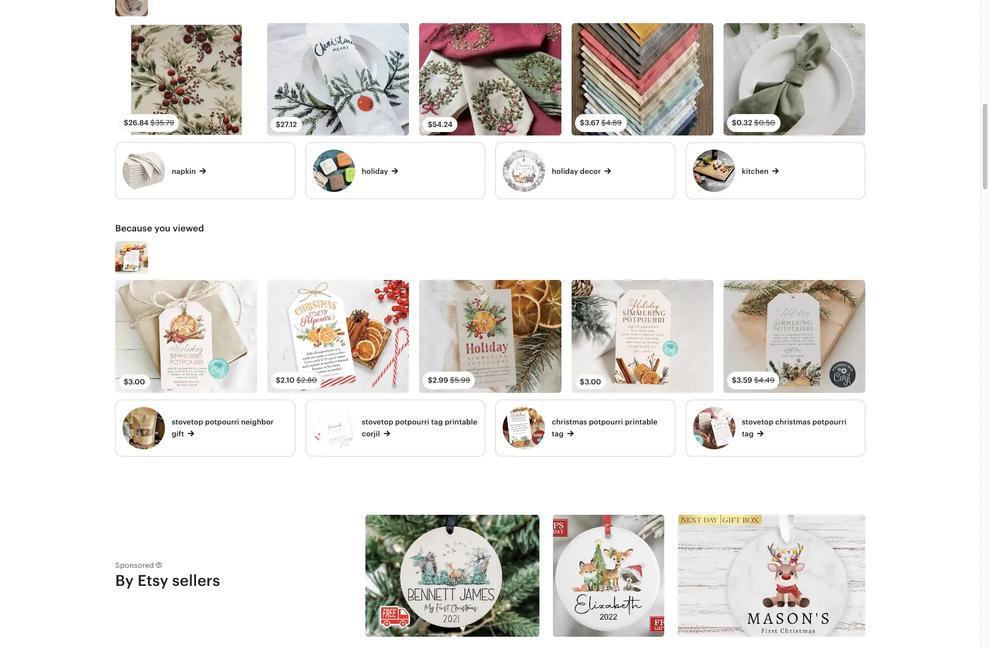 Task type: vqa. For each thing, say whether or not it's contained in the screenshot.
Holiday Simmering Potpourri Gift Tag Template, Printable Modern Christmas Favor Tags, Editable Stovetop Potpourri Tag, Instant Download 'image'
yes



Task type: describe. For each thing, give the bounding box(es) containing it.
printable holiday simmering stovetop potpourri tag, teacher employee client staff gift idea, homemade christmas potpourri instructions tag image
[[115, 281, 257, 393]]

potpourri for tag
[[395, 418, 429, 426]]

stovetop for stovetop potpourri neighbor gift
[[172, 418, 203, 426]]

personalized reindeer christmas ornament, personalised baby's first christmas ornament, personalized first christmas reindeer decoration image
[[678, 515, 866, 637]]

linen napkins. table runner. cloth napkins set. dinner cocktail. wedding napkins. linen. natural. eco. all colors. image
[[572, 23, 714, 136]]

2.10
[[281, 376, 295, 385]]

26.84
[[128, 119, 149, 127]]

$ 2.99 $ 5.99
[[428, 376, 470, 385]]

2.80
[[301, 376, 317, 385]]

botanical christmas cloth napkin set of 4 napkins floral aesthetic holiday table place setting dining room decor image
[[115, 23, 257, 136]]

0.32
[[737, 119, 753, 127]]

3.00 for editable holiday simmering potpourri christmas gift tag, personalized holiday potpourri tag, teacher coworker neighbor secret santa, corjl image
[[585, 378, 601, 387]]

stovetop potpourri christmas gift tag, holiday christmas scents, teacher staff employee neighbor gift favor tags digital printable download image
[[267, 281, 409, 393]]

editable holiday simmering potpourri christmas gift tag, personalized holiday potpourri tag, teacher coworker neighbor secret santa, corjl image
[[572, 281, 714, 393]]

tag for christmas potpourri printable tag
[[552, 430, 564, 438]]

christmas inside stovetop christmas potpourri tag
[[776, 418, 811, 426]]

printable inside christmas potpourri printable tag
[[625, 418, 658, 426]]

$ 54.24
[[428, 121, 453, 129]]

printable inside stovetop potpourri tag printable corjil
[[445, 418, 478, 426]]

viewed
[[173, 223, 204, 234]]

$ 2.10 $ 2.80
[[276, 376, 317, 385]]

potpourri for printable
[[589, 418, 623, 426]]

5.99
[[455, 376, 470, 385]]

sponsored
[[115, 562, 154, 570]]

by etsy sellers
[[115, 572, 220, 590]]

potpourri inside stovetop christmas potpourri tag
[[813, 418, 847, 426]]

because you viewed
[[115, 223, 204, 234]]

natural linen napkins for holiday, christmas dining table. cloth napkins for wedding. farmhouse napkin set of 2, 4, 6 etc, various color image
[[115, 0, 148, 17]]

100 pack -cotton napkin for dining or everyday meals at home, wedding, party table décor sage green kitchen napkin for gift image
[[724, 23, 866, 136]]

3.00 for printable holiday simmering stovetop potpourri tag, teacher employee client staff gift idea, homemade christmas potpourri instructions tag image
[[128, 378, 145, 387]]

27.12
[[281, 121, 297, 129]]

neighbor
[[241, 418, 274, 426]]

by
[[115, 572, 134, 590]]

holiday decor
[[552, 167, 601, 176]]

napkin
[[172, 167, 196, 176]]

baby's first christmas ornament, personalized christmas ornament, first christmas, woodland animal baby ornament, 3.5" wood ornament image
[[365, 515, 539, 637]]

2.99
[[433, 376, 448, 385]]

because
[[115, 223, 152, 234]]

decor
[[580, 167, 601, 176]]

christmas napkins, merry christmas, christmas decor, napkins set, 100% linen, christmas ornaments, linen napkins, christmas gift image
[[267, 23, 409, 136]]



Task type: locate. For each thing, give the bounding box(es) containing it.
2 stovetop from the left
[[362, 418, 393, 426]]

holiday for holiday decor
[[552, 167, 578, 176]]

stovetop inside stovetop potpourri tag printable corjil
[[362, 418, 393, 426]]

2 $ 3.00 from the left
[[580, 378, 601, 387]]

tag inside stovetop christmas potpourri tag
[[742, 430, 754, 438]]

kitchen
[[742, 167, 769, 176]]

1 horizontal spatial printable
[[625, 418, 658, 426]]

0 horizontal spatial holiday
[[362, 167, 388, 176]]

stovetop christmas potpourri tag
[[742, 418, 847, 438]]

holiday simmering potpourri tag, stovetop potpourri gift tag template, editable holiday potpourri tag, christmas gift tag printable templett image
[[420, 281, 561, 393]]

christmas inside christmas potpourri printable tag
[[552, 418, 587, 426]]

$ 27.12
[[276, 121, 297, 129]]

1 $ 3.00 from the left
[[124, 378, 145, 387]]

1 christmas from the left
[[552, 418, 587, 426]]

$
[[124, 119, 128, 127], [150, 119, 155, 127], [580, 119, 585, 127], [601, 119, 606, 127], [732, 119, 737, 127], [754, 119, 759, 127], [276, 121, 281, 129], [428, 121, 433, 129], [276, 376, 281, 385], [296, 376, 301, 385], [428, 376, 433, 385], [450, 376, 455, 385], [732, 376, 737, 385], [754, 376, 759, 385], [124, 378, 128, 387], [580, 378, 585, 387]]

christmas
[[552, 418, 587, 426], [776, 418, 811, 426]]

stovetop inside stovetop potpourri neighbor gift
[[172, 418, 203, 426]]

1 horizontal spatial tag
[[552, 430, 564, 438]]

3 potpourri from the left
[[589, 418, 623, 426]]

stovetop potpourri tag printable corjil
[[362, 418, 478, 438]]

0.50
[[759, 119, 776, 127]]

printable
[[445, 418, 478, 426], [625, 418, 658, 426]]

stovetop inside stovetop christmas potpourri tag
[[742, 418, 774, 426]]

holiday
[[362, 167, 388, 176], [552, 167, 578, 176]]

3.67
[[585, 119, 600, 127]]

$ 3.00 for editable holiday simmering potpourri christmas gift tag, personalized holiday potpourri tag, teacher coworker neighbor secret santa, corjl image
[[580, 378, 601, 387]]

you
[[155, 223, 171, 234]]

2 potpourri from the left
[[395, 418, 429, 426]]

tag
[[431, 418, 443, 426], [552, 430, 564, 438], [742, 430, 754, 438]]

stovetop up corjil
[[362, 418, 393, 426]]

1 horizontal spatial $ 3.00
[[580, 378, 601, 387]]

1 horizontal spatial christmas
[[776, 418, 811, 426]]

potpourri inside stovetop potpourri neighbor gift
[[205, 418, 239, 426]]

$ 26.84 $ 35.79
[[124, 119, 174, 127]]

stovetop down $ 3.59 $ 4.49
[[742, 418, 774, 426]]

3.59
[[737, 376, 753, 385]]

holiday for holiday
[[362, 167, 388, 176]]

potpourri for neighbor
[[205, 418, 239, 426]]

2 horizontal spatial tag
[[742, 430, 754, 438]]

etsy
[[138, 572, 168, 590]]

$ 3.59 $ 4.49
[[732, 376, 775, 385]]

$ 3.00 for printable holiday simmering stovetop potpourri tag, teacher employee client staff gift idea, homemade christmas potpourri instructions tag image
[[124, 378, 145, 387]]

stovetop potpourri christmas gift tag teacher gift label neighbor gift holiday christmas scents digital editable printable download cht19 image
[[115, 241, 148, 274]]

stovetop up gift
[[172, 418, 203, 426]]

$ 3.00
[[124, 378, 145, 387], [580, 378, 601, 387]]

personalized girl christmas ornament - woodland animals name baby girl christmas ornament - first christmas girl - baby keepsake ornament image
[[553, 515, 665, 637]]

sellers
[[172, 572, 220, 590]]

potpourri inside christmas potpourri printable tag
[[589, 418, 623, 426]]

holiday simmering potpourri gift tag template, printable modern christmas favor tags, editable stovetop potpourri tag, instant download image
[[724, 281, 866, 393]]

2 holiday from the left
[[552, 167, 578, 176]]

$ 0.32 $ 0.50
[[732, 119, 776, 127]]

35.79
[[155, 119, 174, 127]]

stovetop
[[172, 418, 203, 426], [362, 418, 393, 426], [742, 418, 774, 426]]

potpourri
[[205, 418, 239, 426], [395, 418, 429, 426], [589, 418, 623, 426], [813, 418, 847, 426]]

2 printable from the left
[[625, 418, 658, 426]]

4.89
[[606, 119, 622, 127]]

1 stovetop from the left
[[172, 418, 203, 426]]

0 horizontal spatial tag
[[431, 418, 443, 426]]

tag for stovetop christmas potpourri tag
[[742, 430, 754, 438]]

1 printable from the left
[[445, 418, 478, 426]]

54.24
[[433, 121, 453, 129]]

tag inside christmas potpourri printable tag
[[552, 430, 564, 438]]

0 horizontal spatial stovetop
[[172, 418, 203, 426]]

1 horizontal spatial stovetop
[[362, 418, 393, 426]]

4.49
[[759, 376, 775, 385]]

0 horizontal spatial christmas
[[552, 418, 587, 426]]

1 horizontal spatial 3.00
[[585, 378, 601, 387]]

1 holiday from the left
[[362, 167, 388, 176]]

0 horizontal spatial $ 3.00
[[124, 378, 145, 387]]

1 potpourri from the left
[[205, 418, 239, 426]]

stovetop for stovetop christmas potpourri tag
[[742, 418, 774, 426]]

3 stovetop from the left
[[742, 418, 774, 426]]

christmas potpourri printable tag
[[552, 418, 658, 438]]

1 horizontal spatial holiday
[[552, 167, 578, 176]]

0 horizontal spatial printable
[[445, 418, 478, 426]]

$ 3.67 $ 4.89
[[580, 119, 622, 127]]

2 christmas from the left
[[776, 418, 811, 426]]

stovetop for stovetop potpourri tag printable corjil
[[362, 418, 393, 426]]

gift
[[172, 430, 184, 438]]

2 horizontal spatial stovetop
[[742, 418, 774, 426]]

0 horizontal spatial 3.00
[[128, 378, 145, 387]]

potpourri inside stovetop potpourri tag printable corjil
[[395, 418, 429, 426]]

1 3.00 from the left
[[128, 378, 145, 387]]

tag inside stovetop potpourri tag printable corjil
[[431, 418, 443, 426]]

4 potpourri from the left
[[813, 418, 847, 426]]

embroidered christmas napkins - premium linen handmade festive dinner napkins - christmas table gift set image
[[420, 23, 561, 136]]

stovetop potpourri neighbor gift
[[172, 418, 274, 438]]

corjil
[[362, 430, 380, 438]]

2 3.00 from the left
[[585, 378, 601, 387]]

3.00
[[128, 378, 145, 387], [585, 378, 601, 387]]



